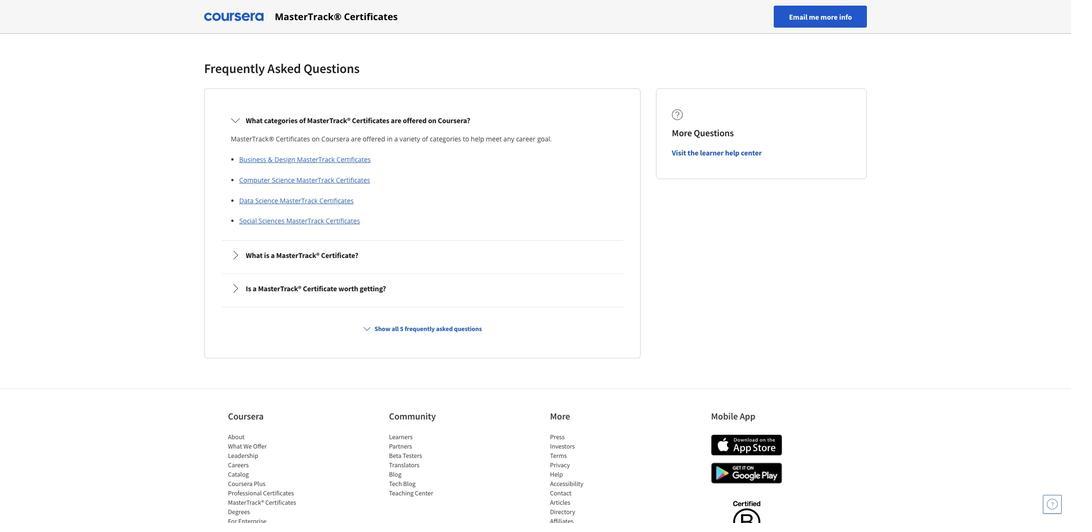 Task type: describe. For each thing, give the bounding box(es) containing it.
more
[[821, 12, 838, 21]]

professional
[[228, 489, 262, 497]]

email
[[789, 12, 808, 21]]

meet
[[486, 134, 502, 143]]

science for computer
[[272, 176, 295, 185]]

mastertrack for computer
[[296, 176, 334, 185]]

computer science mastertrack certificates
[[239, 176, 370, 185]]

leadership
[[228, 451, 258, 460]]

offer
[[253, 442, 267, 451]]

learners
[[389, 433, 413, 441]]

degrees
[[228, 508, 250, 516]]

getting?
[[360, 284, 386, 293]]

center
[[415, 489, 433, 497]]

coursera?
[[438, 116, 470, 125]]

mastertrack® inside dropdown button
[[307, 116, 351, 125]]

0 horizontal spatial questions
[[304, 60, 360, 77]]

coursera plus link
[[228, 480, 266, 488]]

catalog link
[[228, 470, 249, 479]]

visit the learner help center link
[[672, 148, 762, 157]]

help inside collapsed list
[[471, 134, 484, 143]]

about what we offer leadership careers catalog coursera plus professional certificates mastertrack® certificates degrees
[[228, 433, 296, 516]]

is a mastertrack® certificate worth getting?
[[246, 284, 386, 293]]

accessibility link
[[550, 480, 584, 488]]

translators link
[[389, 461, 420, 469]]

of inside dropdown button
[[299, 116, 306, 125]]

email me more info button
[[774, 6, 867, 28]]

is a mastertrack® certificate worth getting? button
[[223, 275, 622, 302]]

investors
[[550, 442, 575, 451]]

all
[[392, 325, 399, 333]]

center
[[741, 148, 762, 157]]

to
[[463, 134, 469, 143]]

0 vertical spatial blog
[[389, 470, 402, 479]]

1 vertical spatial blog
[[403, 480, 416, 488]]

science for data
[[255, 196, 278, 205]]

questions
[[454, 325, 482, 333]]

0 horizontal spatial offered
[[363, 134, 385, 143]]

blog link
[[389, 470, 402, 479]]

degrees link
[[228, 508, 250, 516]]

categories inside dropdown button
[[264, 116, 298, 125]]

&
[[268, 155, 273, 164]]

articles
[[550, 498, 571, 507]]

frequently
[[204, 60, 265, 77]]

mastertrack® inside "about what we offer leadership careers catalog coursera plus professional certificates mastertrack® certificates degrees"
[[228, 498, 264, 507]]

sciences
[[259, 216, 285, 225]]

learner
[[700, 148, 724, 157]]

certificate?
[[321, 251, 359, 260]]

what is a mastertrack® certificate?
[[246, 251, 359, 260]]

privacy link
[[550, 461, 570, 469]]

terms
[[550, 451, 567, 460]]

1 vertical spatial are
[[351, 134, 361, 143]]

about link
[[228, 433, 245, 441]]

1 horizontal spatial help
[[725, 148, 740, 157]]

data science mastertrack certificates link
[[239, 196, 354, 205]]

directory
[[550, 508, 575, 516]]

careers
[[228, 461, 249, 469]]

list for community
[[389, 432, 469, 498]]

social sciences mastertrack certificates link
[[239, 216, 360, 225]]

computer science mastertrack certificates link
[[239, 176, 370, 185]]

list for more
[[550, 432, 630, 523]]

list item for more
[[550, 517, 630, 523]]

get it on google play image
[[711, 463, 782, 484]]

collapsed list
[[220, 104, 625, 309]]

social
[[239, 216, 257, 225]]

catalog
[[228, 470, 249, 479]]

partners
[[389, 442, 412, 451]]

visit
[[672, 148, 686, 157]]

computer
[[239, 176, 270, 185]]

variety
[[400, 134, 420, 143]]

accessibility
[[550, 480, 584, 488]]

privacy
[[550, 461, 570, 469]]

1 vertical spatial categories
[[430, 134, 461, 143]]

1 vertical spatial a
[[271, 251, 275, 260]]

coursera inside "about what we offer leadership careers catalog coursera plus professional certificates mastertrack® certificates degrees"
[[228, 480, 253, 488]]

teaching
[[389, 489, 414, 497]]

coursera inside collapsed list
[[321, 134, 349, 143]]

contact link
[[550, 489, 572, 497]]

what for what is a mastertrack® certificate?
[[246, 251, 263, 260]]

1 horizontal spatial questions
[[694, 127, 734, 139]]

directory link
[[550, 508, 575, 516]]

learners partners beta testers translators blog tech blog teaching center
[[389, 433, 433, 497]]

business
[[239, 155, 266, 164]]

more for more
[[550, 410, 570, 422]]

show all 5 frequently asked questions
[[375, 325, 482, 333]]

data
[[239, 196, 254, 205]]

mastertrack® certificates
[[275, 10, 398, 23]]

list for mastertrack® certificates on coursera are offered in a variety of categories to help meet any career goal.
[[235, 154, 615, 226]]

beta testers link
[[389, 451, 422, 460]]

mastertrack up computer science mastertrack certificates link
[[297, 155, 335, 164]]



Task type: vqa. For each thing, say whether or not it's contained in the screenshot.
With in the THE COMPUTER SCIENCE: PROGRAMMING WITH A PURPOSE
no



Task type: locate. For each thing, give the bounding box(es) containing it.
mastertrack down data science mastertrack certificates
[[286, 216, 324, 225]]

1 vertical spatial what
[[246, 251, 263, 260]]

coursera
[[321, 134, 349, 143], [228, 410, 264, 422], [228, 480, 253, 488]]

list containing learners
[[389, 432, 469, 498]]

on left the coursera?
[[428, 116, 437, 125]]

show all 5 frequently asked questions button
[[360, 320, 486, 337]]

what inside "about what we offer leadership careers catalog coursera plus professional certificates mastertrack® certificates degrees"
[[228, 442, 242, 451]]

logo of certified b corporation image
[[727, 495, 766, 523]]

0 vertical spatial questions
[[304, 60, 360, 77]]

categories
[[264, 116, 298, 125], [430, 134, 461, 143]]

blog up tech
[[389, 470, 402, 479]]

tech blog link
[[389, 480, 416, 488]]

frequently
[[405, 325, 435, 333]]

more inside frequently asked questions element
[[672, 127, 692, 139]]

1 vertical spatial science
[[255, 196, 278, 205]]

list inside collapsed list
[[235, 154, 615, 226]]

goal.
[[537, 134, 552, 143]]

0 horizontal spatial are
[[351, 134, 361, 143]]

1 vertical spatial on
[[312, 134, 320, 143]]

0 horizontal spatial on
[[312, 134, 320, 143]]

list item
[[228, 517, 308, 523], [550, 517, 630, 523]]

0 vertical spatial offered
[[403, 116, 427, 125]]

we
[[243, 442, 252, 451]]

categories up design
[[264, 116, 298, 125]]

0 vertical spatial more
[[672, 127, 692, 139]]

categories down the coursera?
[[430, 134, 461, 143]]

2 list item from the left
[[550, 517, 630, 523]]

is
[[264, 251, 269, 260]]

visit the learner help center
[[672, 148, 762, 157]]

in
[[387, 134, 393, 143]]

professional certificates link
[[228, 489, 294, 497]]

1 vertical spatial more
[[550, 410, 570, 422]]

what categories of mastertrack® certificates are offered on coursera? button
[[223, 107, 622, 134]]

terms link
[[550, 451, 567, 460]]

coursera up about link
[[228, 410, 264, 422]]

1 horizontal spatial offered
[[403, 116, 427, 125]]

investors link
[[550, 442, 575, 451]]

what we offer link
[[228, 442, 267, 451]]

0 horizontal spatial list item
[[228, 517, 308, 523]]

1 vertical spatial of
[[422, 134, 428, 143]]

what categories of mastertrack® certificates are offered on coursera?
[[246, 116, 470, 125]]

frequently asked questions
[[204, 60, 360, 77]]

are down what categories of mastertrack® certificates are offered on coursera? at the left top
[[351, 134, 361, 143]]

partners link
[[389, 442, 412, 451]]

1 horizontal spatial blog
[[403, 480, 416, 488]]

2 vertical spatial what
[[228, 442, 242, 451]]

a
[[394, 134, 398, 143], [271, 251, 275, 260], [253, 284, 257, 293]]

1 horizontal spatial of
[[422, 134, 428, 143]]

more for more questions
[[672, 127, 692, 139]]

more questions
[[672, 127, 734, 139]]

help center image
[[1047, 499, 1058, 510]]

0 vertical spatial a
[[394, 134, 398, 143]]

0 vertical spatial categories
[[264, 116, 298, 125]]

business & design mastertrack certificates
[[239, 155, 371, 164]]

2 vertical spatial a
[[253, 284, 257, 293]]

testers
[[403, 451, 422, 460]]

mastertrack up social sciences mastertrack certificates link
[[280, 196, 318, 205]]

what down about link
[[228, 442, 242, 451]]

data science mastertrack certificates
[[239, 196, 354, 205]]

0 horizontal spatial a
[[253, 284, 257, 293]]

0 vertical spatial are
[[391, 116, 402, 125]]

press
[[550, 433, 565, 441]]

list
[[235, 154, 615, 226], [228, 432, 308, 523], [389, 432, 469, 498], [550, 432, 630, 523]]

what is a mastertrack® certificate? button
[[223, 242, 622, 268]]

social sciences mastertrack certificates
[[239, 216, 360, 225]]

learners link
[[389, 433, 413, 441]]

are up mastertrack® certificates on coursera are offered in a variety of categories to help meet any career goal.
[[391, 116, 402, 125]]

press link
[[550, 433, 565, 441]]

are inside dropdown button
[[391, 116, 402, 125]]

questions
[[304, 60, 360, 77], [694, 127, 734, 139]]

1 horizontal spatial more
[[672, 127, 692, 139]]

list containing about
[[228, 432, 308, 523]]

0 horizontal spatial more
[[550, 410, 570, 422]]

help left center
[[725, 148, 740, 157]]

0 horizontal spatial blog
[[389, 470, 402, 479]]

0 vertical spatial help
[[471, 134, 484, 143]]

1 vertical spatial help
[[725, 148, 740, 157]]

asked
[[436, 325, 453, 333]]

list item down directory
[[550, 517, 630, 523]]

more up the press link
[[550, 410, 570, 422]]

1 horizontal spatial list item
[[550, 517, 630, 523]]

list containing business & design mastertrack certificates
[[235, 154, 615, 226]]

what up business
[[246, 116, 263, 125]]

mobile app
[[711, 410, 756, 422]]

download on the app store image
[[711, 435, 782, 456]]

email me more info
[[789, 12, 852, 21]]

me
[[809, 12, 819, 21]]

certificate
[[303, 284, 337, 293]]

community
[[389, 410, 436, 422]]

mobile
[[711, 410, 738, 422]]

career
[[516, 134, 536, 143]]

0 horizontal spatial help
[[471, 134, 484, 143]]

mastertrack for social
[[286, 216, 324, 225]]

blog up teaching center link
[[403, 480, 416, 488]]

asked
[[268, 60, 301, 77]]

what inside dropdown button
[[246, 116, 263, 125]]

what for what categories of mastertrack® certificates are offered on coursera?
[[246, 116, 263, 125]]

offered left "in"
[[363, 134, 385, 143]]

of
[[299, 116, 306, 125], [422, 134, 428, 143]]

help right to
[[471, 134, 484, 143]]

0 vertical spatial coursera
[[321, 134, 349, 143]]

2 horizontal spatial a
[[394, 134, 398, 143]]

0 vertical spatial on
[[428, 116, 437, 125]]

help
[[471, 134, 484, 143], [725, 148, 740, 157]]

science right data
[[255, 196, 278, 205]]

1 vertical spatial questions
[[694, 127, 734, 139]]

0 vertical spatial what
[[246, 116, 263, 125]]

mastertrack® certificates link
[[228, 498, 296, 507]]

coursera down catalog
[[228, 480, 253, 488]]

the
[[688, 148, 699, 157]]

mastertrack® certificates on coursera are offered in a variety of categories to help meet any career goal.
[[231, 134, 552, 143]]

1 horizontal spatial on
[[428, 116, 437, 125]]

help
[[550, 470, 563, 479]]

design
[[274, 155, 295, 164]]

contact
[[550, 489, 572, 497]]

0 vertical spatial of
[[299, 116, 306, 125]]

what
[[246, 116, 263, 125], [246, 251, 263, 260], [228, 442, 242, 451]]

0 horizontal spatial of
[[299, 116, 306, 125]]

tech
[[389, 480, 402, 488]]

coursera image
[[204, 9, 264, 24]]

mastertrack down "business & design mastertrack certificates" in the left top of the page
[[296, 176, 334, 185]]

more up the visit
[[672, 127, 692, 139]]

certificates
[[344, 10, 398, 23], [352, 116, 389, 125], [276, 134, 310, 143], [337, 155, 371, 164], [336, 176, 370, 185], [320, 196, 354, 205], [326, 216, 360, 225], [263, 489, 294, 497], [265, 498, 296, 507]]

is
[[246, 284, 251, 293]]

frequently asked questions element
[[197, 60, 875, 366]]

more
[[672, 127, 692, 139], [550, 410, 570, 422]]

of right variety
[[422, 134, 428, 143]]

leadership link
[[228, 451, 258, 460]]

worth
[[339, 284, 358, 293]]

list containing press
[[550, 432, 630, 523]]

list item for coursera
[[228, 517, 308, 523]]

1 horizontal spatial are
[[391, 116, 402, 125]]

what inside what is a mastertrack® certificate? dropdown button
[[246, 251, 263, 260]]

2 vertical spatial coursera
[[228, 480, 253, 488]]

science down design
[[272, 176, 295, 185]]

on inside dropdown button
[[428, 116, 437, 125]]

offered up variety
[[403, 116, 427, 125]]

0 vertical spatial science
[[272, 176, 295, 185]]

teaching center link
[[389, 489, 433, 497]]

1 vertical spatial offered
[[363, 134, 385, 143]]

of up business & design mastertrack certificates link at the top left of the page
[[299, 116, 306, 125]]

1 horizontal spatial a
[[271, 251, 275, 260]]

careers link
[[228, 461, 249, 469]]

plus
[[254, 480, 266, 488]]

mastertrack for data
[[280, 196, 318, 205]]

offered inside dropdown button
[[403, 116, 427, 125]]

show
[[375, 325, 391, 333]]

business & design mastertrack certificates link
[[239, 155, 371, 164]]

1 list item from the left
[[228, 517, 308, 523]]

on up business & design mastertrack certificates link at the top left of the page
[[312, 134, 320, 143]]

coursera down what categories of mastertrack® certificates are offered on coursera? at the left top
[[321, 134, 349, 143]]

1 horizontal spatial categories
[[430, 134, 461, 143]]

any
[[504, 134, 515, 143]]

about
[[228, 433, 245, 441]]

info
[[839, 12, 852, 21]]

app
[[740, 410, 756, 422]]

1 vertical spatial coursera
[[228, 410, 264, 422]]

list for coursera
[[228, 432, 308, 523]]

help link
[[550, 470, 563, 479]]

certificates inside dropdown button
[[352, 116, 389, 125]]

0 horizontal spatial categories
[[264, 116, 298, 125]]

what left is
[[246, 251, 263, 260]]

articles link
[[550, 498, 571, 507]]

list item down the mastertrack® certificates link
[[228, 517, 308, 523]]

offered
[[403, 116, 427, 125], [363, 134, 385, 143]]

on
[[428, 116, 437, 125], [312, 134, 320, 143]]

blog
[[389, 470, 402, 479], [403, 480, 416, 488]]



